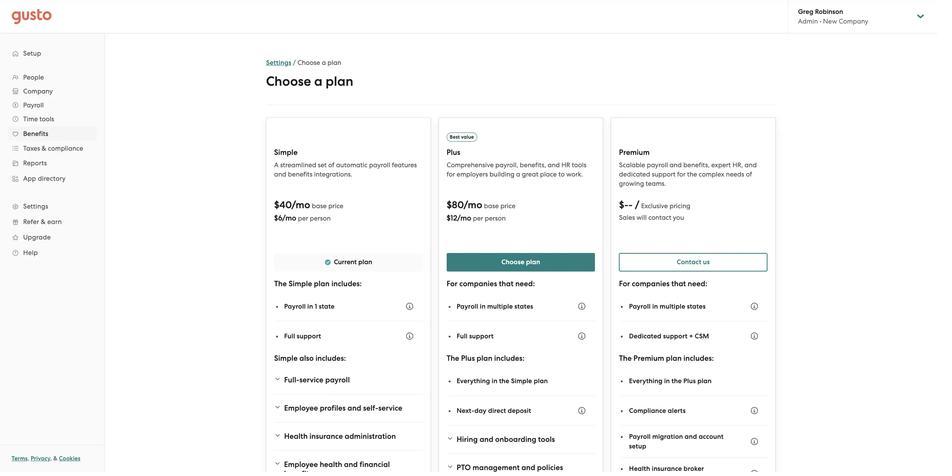 Task type: describe. For each thing, give the bounding box(es) containing it.
directory
[[38, 175, 66, 182]]

payroll migration and account setup
[[630, 433, 724, 451]]

employee health and financial benefits button
[[274, 456, 423, 472]]

$ 80 /mo base price $ 12 /mo per person
[[447, 199, 516, 223]]

includes: for the simple plan includes:
[[332, 279, 362, 288]]

terms
[[12, 455, 28, 462]]

full-service payroll
[[284, 376, 350, 384]]

benefits, inside comprehensive payroll, benefits, and hr tools for employers building a great place to work.
[[520, 161, 546, 169]]

compliance alerts
[[630, 407, 686, 415]]

state
[[319, 302, 335, 310]]

1 vertical spatial plus
[[461, 354, 475, 363]]

settings for settings
[[23, 202, 48, 210]]

choose for choose a plan
[[266, 73, 311, 89]]

choose a plan
[[266, 73, 354, 89]]

and inside comprehensive payroll, benefits, and hr tools for employers building a great place to work.
[[548, 161, 560, 169]]

refer
[[23, 218, 39, 226]]

states for /
[[687, 302, 706, 310]]

company inside company dropdown button
[[23, 87, 53, 95]]

payroll button
[[8, 98, 97, 112]]

privacy
[[31, 455, 50, 462]]

administration
[[345, 432, 396, 441]]

everything for /
[[630, 377, 663, 385]]

1 horizontal spatial service
[[379, 404, 403, 413]]

includes: for the plus plan includes:
[[495, 354, 525, 363]]

for for -
[[620, 279, 631, 288]]

& for earn
[[41, 218, 46, 226]]

for inside comprehensive payroll, benefits, and hr tools for employers building a great place to work.
[[447, 170, 455, 178]]

teams.
[[646, 180, 667, 187]]

compliance
[[48, 145, 83, 152]]

terms link
[[12, 455, 28, 462]]

full-service payroll button
[[274, 371, 423, 389]]

benefits
[[23, 130, 48, 138]]

current plan
[[334, 258, 372, 266]]

expert
[[712, 161, 731, 169]]

0 horizontal spatial the
[[274, 279, 287, 288]]

1 vertical spatial a
[[314, 73, 323, 89]]

will
[[637, 214, 647, 221]]

automatic
[[336, 161, 368, 169]]

+
[[690, 332, 694, 340]]

the plus plan includes:
[[447, 354, 525, 363]]

per for 40
[[298, 214, 308, 222]]

payroll inside 'dropdown button'
[[23, 101, 44, 109]]

6
[[278, 214, 282, 223]]

financial
[[360, 460, 390, 469]]

time
[[23, 115, 38, 123]]

home image
[[12, 9, 52, 24]]

/ inside settings / choose a plan
[[293, 59, 296, 66]]

full-
[[284, 376, 300, 384]]

$ 40 /mo base price $ 6 /mo per person
[[274, 199, 344, 223]]

employers
[[457, 170, 488, 178]]

payroll inside payroll migration and account setup
[[630, 433, 651, 441]]

everything for /mo
[[457, 377, 490, 385]]

choose plan button
[[447, 253, 596, 272]]

employee for employee health and financial benefits
[[284, 460, 318, 469]]

pricing
[[670, 202, 691, 210]]

self-
[[363, 404, 379, 413]]

a inside settings / choose a plan
[[322, 59, 326, 66]]

upgrade
[[23, 233, 51, 241]]

list containing people
[[0, 70, 104, 260]]

time tools button
[[8, 112, 97, 126]]

base for 40
[[312, 202, 327, 210]]

-
[[629, 199, 633, 211]]

sales
[[620, 214, 635, 221]]

the for /mo
[[499, 377, 510, 385]]

a streamlined set of automatic payroll features and benefits integrations.
[[274, 161, 417, 178]]

day
[[475, 407, 487, 415]]

taxes & compliance button
[[8, 141, 97, 155]]

employee for employee profiles and self-service
[[284, 404, 318, 413]]

current
[[334, 258, 357, 266]]

the simple plan includes:
[[274, 279, 362, 288]]

payroll inside dropdown button
[[326, 376, 350, 384]]

choose inside settings / choose a plan
[[298, 59, 320, 66]]

set
[[318, 161, 327, 169]]

reports link
[[8, 156, 97, 170]]

full for 40
[[284, 332, 295, 340]]

hiring
[[457, 435, 478, 444]]

2 vertical spatial tools
[[539, 435, 555, 444]]

support for 40
[[297, 332, 321, 340]]

of inside a streamlined set of automatic payroll features and benefits integrations.
[[329, 161, 335, 169]]

and inside payroll migration and account setup
[[685, 433, 698, 441]]

benefits, inside scalable payroll and benefits, expert hr, and dedicated support for the complex needs of growing teams.
[[684, 161, 710, 169]]

integrations.
[[314, 170, 353, 178]]

app directory
[[23, 175, 66, 182]]

multiple for /
[[660, 302, 686, 310]]

work.
[[567, 170, 583, 178]]

insurance
[[310, 432, 343, 441]]

payroll inside a streamlined set of automatic payroll features and benefits integrations.
[[369, 161, 391, 169]]

per for 80
[[473, 214, 484, 222]]

for companies that need: for /mo
[[447, 279, 535, 288]]

greg robinson admin • new company
[[799, 8, 869, 25]]

payroll,
[[496, 161, 519, 169]]

support for 80
[[470, 332, 494, 340]]

profiles
[[320, 404, 346, 413]]

next-day direct deposit
[[457, 407, 532, 415]]

companies for /mo
[[460, 279, 498, 288]]

tools inside list
[[40, 115, 54, 123]]

to
[[559, 170, 565, 178]]

direct
[[488, 407, 506, 415]]

full support for 40
[[284, 332, 321, 340]]

payroll in multiple states for /
[[630, 302, 706, 310]]

place
[[540, 170, 557, 178]]

features
[[392, 161, 417, 169]]

benefits inside 'employee health and financial benefits'
[[284, 469, 313, 472]]

contact
[[677, 258, 702, 266]]

privacy link
[[31, 455, 50, 462]]

simple up deposit
[[511, 377, 533, 385]]

app directory link
[[8, 172, 97, 185]]

•
[[820, 17, 822, 25]]

simple also includes:
[[274, 354, 346, 363]]

contact us
[[677, 258, 710, 266]]

taxes
[[23, 145, 40, 152]]

terms , privacy , & cookies
[[12, 455, 80, 462]]

health
[[284, 432, 308, 441]]

payroll inside scalable payroll and benefits, expert hr, and dedicated support for the complex needs of growing teams.
[[647, 161, 669, 169]]

2 , from the left
[[50, 455, 52, 462]]

everything in the simple plan
[[457, 377, 548, 385]]

the for $-
[[620, 354, 632, 363]]

0 horizontal spatial service
[[300, 376, 324, 384]]

migration
[[653, 433, 684, 441]]

80
[[452, 199, 464, 211]]

us
[[704, 258, 710, 266]]

the premium plan includes:
[[620, 354, 714, 363]]

0 vertical spatial plus
[[447, 148, 461, 157]]

upgrade link
[[8, 230, 97, 244]]

1 , from the left
[[28, 455, 29, 462]]



Task type: locate. For each thing, give the bounding box(es) containing it.
everything
[[457, 377, 490, 385], [630, 377, 663, 385]]

refer & earn link
[[8, 215, 97, 229]]

0 vertical spatial employee
[[284, 404, 318, 413]]

premium down dedicated in the right bottom of the page
[[634, 354, 665, 363]]

need: down choose plan button
[[516, 279, 535, 288]]

includes: up "everything in the simple plan"
[[495, 354, 525, 363]]

1 horizontal spatial the
[[672, 377, 682, 385]]

need: for /
[[688, 279, 708, 288]]

2 horizontal spatial plus
[[684, 377, 696, 385]]

price
[[329, 202, 344, 210], [501, 202, 516, 210]]

1 per from the left
[[298, 214, 308, 222]]

1 full support from the left
[[284, 332, 321, 340]]

for inside scalable payroll and benefits, expert hr, and dedicated support for the complex needs of growing teams.
[[678, 170, 686, 178]]

1 horizontal spatial companies
[[632, 279, 670, 288]]

benefits
[[288, 170, 313, 178], [284, 469, 313, 472]]

2 horizontal spatial payroll
[[647, 161, 669, 169]]

40
[[280, 199, 292, 211]]

for companies that need: for /
[[620, 279, 708, 288]]

full up the plus plan includes:
[[457, 332, 468, 340]]

a inside comprehensive payroll, benefits, and hr tools for employers building a great place to work.
[[517, 170, 521, 178]]

payroll
[[23, 101, 44, 109], [284, 302, 306, 310], [457, 302, 479, 310], [630, 302, 651, 310], [630, 433, 651, 441]]

1 need: from the left
[[516, 279, 535, 288]]

dedicated
[[630, 332, 662, 340]]

hiring and onboarding tools
[[457, 435, 555, 444]]

2 benefits, from the left
[[684, 161, 710, 169]]

2 for companies that need: from the left
[[620, 279, 708, 288]]

2 vertical spatial plus
[[684, 377, 696, 385]]

account
[[699, 433, 724, 441]]

& for compliance
[[42, 145, 46, 152]]

1 horizontal spatial base
[[484, 202, 499, 210]]

companies for /
[[632, 279, 670, 288]]

0 horizontal spatial /
[[293, 59, 296, 66]]

list
[[0, 70, 104, 260]]

2 that from the left
[[672, 279, 686, 288]]

need: down contact us button
[[688, 279, 708, 288]]

that for /
[[672, 279, 686, 288]]

1 horizontal spatial for companies that need:
[[620, 279, 708, 288]]

0 horizontal spatial need:
[[516, 279, 535, 288]]

includes: for the premium plan includes:
[[684, 354, 714, 363]]

cookies
[[59, 455, 80, 462]]

0 horizontal spatial full support
[[284, 332, 321, 340]]

1 vertical spatial /
[[635, 199, 640, 211]]

1 horizontal spatial for
[[620, 279, 631, 288]]

base down building
[[484, 202, 499, 210]]

choose for choose plan
[[502, 258, 525, 266]]

full support for 80
[[457, 332, 494, 340]]

hiring and onboarding tools button
[[447, 430, 596, 449]]

that for /mo
[[499, 279, 514, 288]]

you
[[673, 214, 685, 221]]

0 vertical spatial of
[[329, 161, 335, 169]]

the for /
[[672, 377, 682, 385]]

and inside 'employee health and financial benefits'
[[344, 460, 358, 469]]

1 horizontal spatial settings link
[[266, 59, 292, 67]]

settings inside gusto navigation element
[[23, 202, 48, 210]]

a
[[274, 161, 279, 169]]

the for $
[[447, 354, 460, 363]]

employee health and financial benefits
[[284, 460, 390, 472]]

of inside scalable payroll and benefits, expert hr, and dedicated support for the complex needs of growing teams.
[[746, 170, 753, 178]]

person for 40
[[310, 214, 331, 222]]

employee inside 'employee health and financial benefits'
[[284, 460, 318, 469]]

includes: right also
[[316, 354, 346, 363]]

in for -
[[653, 302, 659, 310]]

payroll up profiles
[[326, 376, 350, 384]]

support up 'simple also includes:'
[[297, 332, 321, 340]]

1 horizontal spatial of
[[746, 170, 753, 178]]

1 horizontal spatial that
[[672, 279, 686, 288]]

next-
[[457, 407, 475, 415]]

12
[[451, 214, 458, 223]]

1 horizontal spatial benefits,
[[684, 161, 710, 169]]

1 vertical spatial premium
[[634, 354, 665, 363]]

choose plan
[[502, 258, 541, 266]]

0 horizontal spatial that
[[499, 279, 514, 288]]

2 horizontal spatial the
[[688, 170, 698, 178]]

onboarding
[[496, 435, 537, 444]]

1 horizontal spatial plus
[[461, 354, 475, 363]]

gusto navigation element
[[0, 33, 104, 273]]

,
[[28, 455, 29, 462], [50, 455, 52, 462]]

price down building
[[501, 202, 516, 210]]

0 vertical spatial settings
[[266, 59, 292, 67]]

states
[[515, 302, 534, 310], [687, 302, 706, 310]]

support left +
[[664, 332, 688, 340]]

full up 'simple also includes:'
[[284, 332, 295, 340]]

premium up scalable
[[620, 148, 650, 157]]

1 horizontal spatial price
[[501, 202, 516, 210]]

person inside $ 80 /mo base price $ 12 /mo per person
[[485, 214, 506, 222]]

settings for settings / choose a plan
[[266, 59, 292, 67]]

employee down health
[[284, 460, 318, 469]]

help
[[23, 249, 38, 257]]

person for 80
[[485, 214, 506, 222]]

1 payroll in multiple states from the left
[[457, 302, 534, 310]]

price inside $ 80 /mo base price $ 12 /mo per person
[[501, 202, 516, 210]]

0 horizontal spatial benefits,
[[520, 161, 546, 169]]

alerts
[[668, 407, 686, 415]]

includes: down csm
[[684, 354, 714, 363]]

plan inside settings / choose a plan
[[328, 59, 342, 66]]

a down settings / choose a plan
[[314, 73, 323, 89]]

need: for /mo
[[516, 279, 535, 288]]

, left privacy
[[28, 455, 29, 462]]

streamlined
[[280, 161, 317, 169]]

full support
[[284, 332, 321, 340], [457, 332, 494, 340]]

settings link up choose a plan
[[266, 59, 292, 67]]

1 horizontal spatial for
[[678, 170, 686, 178]]

full support up the plus plan includes:
[[457, 332, 494, 340]]

simple left also
[[274, 354, 298, 363]]

benefits, up great
[[520, 161, 546, 169]]

base inside $ 80 /mo base price $ 12 /mo per person
[[484, 202, 499, 210]]

of right needs
[[746, 170, 753, 178]]

comprehensive
[[447, 161, 494, 169]]

1 horizontal spatial full
[[457, 332, 468, 340]]

& right 'taxes' in the top left of the page
[[42, 145, 46, 152]]

2 vertical spatial choose
[[502, 258, 525, 266]]

0 horizontal spatial companies
[[460, 279, 498, 288]]

the left complex
[[688, 170, 698, 178]]

for
[[447, 279, 458, 288], [620, 279, 631, 288]]

and inside a streamlined set of automatic payroll features and benefits integrations.
[[274, 170, 287, 178]]

employee profiles and self-service
[[284, 404, 403, 413]]

for companies that need: down contact
[[620, 279, 708, 288]]

2 states from the left
[[687, 302, 706, 310]]

benefits down streamlined
[[288, 170, 313, 178]]

everything up the compliance
[[630, 377, 663, 385]]

1 horizontal spatial payroll in multiple states
[[630, 302, 706, 310]]

per inside $ 80 /mo base price $ 12 /mo per person
[[473, 214, 484, 222]]

plan inside button
[[526, 258, 541, 266]]

0 vertical spatial tools
[[40, 115, 54, 123]]

0 horizontal spatial multiple
[[488, 302, 513, 310]]

1 that from the left
[[499, 279, 514, 288]]

setup
[[630, 442, 647, 451]]

1 horizontal spatial ,
[[50, 455, 52, 462]]

1 horizontal spatial company
[[839, 17, 869, 25]]

0 horizontal spatial company
[[23, 87, 53, 95]]

0 vertical spatial choose
[[298, 59, 320, 66]]

support
[[652, 170, 676, 178], [297, 332, 321, 340], [470, 332, 494, 340], [664, 332, 688, 340]]

in for 40
[[308, 302, 313, 310]]

, left cookies
[[50, 455, 52, 462]]

1 benefits, from the left
[[520, 161, 546, 169]]

payroll in 1 state
[[284, 302, 335, 310]]

$-- / exclusive pricing sales will contact you
[[620, 199, 691, 221]]

multiple
[[488, 302, 513, 310], [660, 302, 686, 310]]

tools right onboarding
[[539, 435, 555, 444]]

1 horizontal spatial per
[[473, 214, 484, 222]]

2 price from the left
[[501, 202, 516, 210]]

1 vertical spatial settings
[[23, 202, 48, 210]]

person inside "$ 40 /mo base price $ 6 /mo per person"
[[310, 214, 331, 222]]

refer & earn
[[23, 218, 62, 226]]

0 vertical spatial settings link
[[266, 59, 292, 67]]

service up administration
[[379, 404, 403, 413]]

settings
[[266, 59, 292, 67], [23, 202, 48, 210]]

/ inside $-- / exclusive pricing sales will contact you
[[635, 199, 640, 211]]

best
[[450, 134, 460, 140]]

2 vertical spatial a
[[517, 170, 521, 178]]

plan
[[328, 59, 342, 66], [326, 73, 354, 89], [359, 258, 372, 266], [526, 258, 541, 266], [314, 279, 330, 288], [477, 354, 493, 363], [666, 354, 682, 363], [534, 377, 548, 385], [698, 377, 712, 385]]

1 horizontal spatial person
[[485, 214, 506, 222]]

setup link
[[8, 46, 97, 60]]

1 companies from the left
[[460, 279, 498, 288]]

1 vertical spatial choose
[[266, 73, 311, 89]]

2 vertical spatial &
[[53, 455, 58, 462]]

2 per from the left
[[473, 214, 484, 222]]

time tools
[[23, 115, 54, 123]]

& inside dropdown button
[[42, 145, 46, 152]]

&
[[42, 145, 46, 152], [41, 218, 46, 226], [53, 455, 58, 462]]

1 vertical spatial of
[[746, 170, 753, 178]]

2 for from the left
[[620, 279, 631, 288]]

1 multiple from the left
[[488, 302, 513, 310]]

benefits down health
[[284, 469, 313, 472]]

0 horizontal spatial of
[[329, 161, 335, 169]]

need:
[[516, 279, 535, 288], [688, 279, 708, 288]]

1 horizontal spatial states
[[687, 302, 706, 310]]

scalable payroll and benefits, expert hr, and dedicated support for the complex needs of growing teams.
[[620, 161, 757, 187]]

0 horizontal spatial plus
[[447, 148, 461, 157]]

company right the new
[[839, 17, 869, 25]]

company down people
[[23, 87, 53, 95]]

1 for from the left
[[447, 279, 458, 288]]

0 vertical spatial company
[[839, 17, 869, 25]]

hr,
[[733, 161, 744, 169]]

1 full from the left
[[284, 332, 295, 340]]

0 horizontal spatial payroll in multiple states
[[457, 302, 534, 310]]

0 horizontal spatial settings
[[23, 202, 48, 210]]

/mo
[[292, 199, 311, 211], [464, 199, 483, 211], [282, 214, 297, 223], [458, 214, 472, 223]]

employee up health
[[284, 404, 318, 413]]

0 horizontal spatial person
[[310, 214, 331, 222]]

0 vertical spatial &
[[42, 145, 46, 152]]

that down choose plan button
[[499, 279, 514, 288]]

0 horizontal spatial for companies that need:
[[447, 279, 535, 288]]

states for /mo
[[515, 302, 534, 310]]

new
[[824, 17, 838, 25]]

that
[[499, 279, 514, 288], [672, 279, 686, 288]]

company button
[[8, 84, 97, 98]]

plus
[[447, 148, 461, 157], [461, 354, 475, 363], [684, 377, 696, 385]]

for for 80
[[447, 279, 458, 288]]

support for -
[[664, 332, 688, 340]]

price for 40
[[329, 202, 344, 210]]

benefits, up complex
[[684, 161, 710, 169]]

per right 6
[[298, 214, 308, 222]]

health insurance administration button
[[274, 427, 423, 446]]

settings / choose a plan
[[266, 59, 342, 67]]

payroll in multiple states for /mo
[[457, 302, 534, 310]]

simple up a
[[274, 148, 298, 157]]

support up teams.
[[652, 170, 676, 178]]

1 price from the left
[[329, 202, 344, 210]]

payroll left features
[[369, 161, 391, 169]]

2 person from the left
[[485, 214, 506, 222]]

1 vertical spatial tools
[[572, 161, 587, 169]]

payroll for -
[[630, 302, 651, 310]]

0 vertical spatial /
[[293, 59, 296, 66]]

0 horizontal spatial price
[[329, 202, 344, 210]]

2 horizontal spatial tools
[[572, 161, 587, 169]]

great
[[522, 170, 539, 178]]

support inside scalable payroll and benefits, expert hr, and dedicated support for the complex needs of growing teams.
[[652, 170, 676, 178]]

1 horizontal spatial multiple
[[660, 302, 686, 310]]

for left complex
[[678, 170, 686, 178]]

the down the plus plan includes:
[[499, 377, 510, 385]]

base inside "$ 40 /mo base price $ 6 /mo per person"
[[312, 202, 327, 210]]

1 horizontal spatial payroll
[[369, 161, 391, 169]]

0 horizontal spatial ,
[[28, 455, 29, 462]]

for companies that need: down choose plan button
[[447, 279, 535, 288]]

1 vertical spatial employee
[[284, 460, 318, 469]]

1 vertical spatial benefits
[[284, 469, 313, 472]]

the
[[688, 170, 698, 178], [499, 377, 510, 385], [672, 377, 682, 385]]

0 horizontal spatial payroll
[[326, 376, 350, 384]]

full
[[284, 332, 295, 340], [457, 332, 468, 340]]

people button
[[8, 70, 97, 84]]

1 vertical spatial company
[[23, 87, 53, 95]]

2 for from the left
[[678, 170, 686, 178]]

the inside scalable payroll and benefits, expert hr, and dedicated support for the complex needs of growing teams.
[[688, 170, 698, 178]]

1 for companies that need: from the left
[[447, 279, 535, 288]]

2 full from the left
[[457, 332, 468, 340]]

0 horizontal spatial per
[[298, 214, 308, 222]]

robinson
[[816, 8, 844, 16]]

2 payroll in multiple states from the left
[[630, 302, 706, 310]]

1 everything from the left
[[457, 377, 490, 385]]

2 horizontal spatial the
[[620, 354, 632, 363]]

service down 'simple also includes:'
[[300, 376, 324, 384]]

1 person from the left
[[310, 214, 331, 222]]

exclusive
[[642, 202, 668, 210]]

support up the plus plan includes:
[[470, 332, 494, 340]]

benefits inside a streamlined set of automatic payroll features and benefits integrations.
[[288, 170, 313, 178]]

payroll for 80
[[457, 302, 479, 310]]

2 base from the left
[[484, 202, 499, 210]]

/ up choose a plan
[[293, 59, 296, 66]]

1 horizontal spatial everything
[[630, 377, 663, 385]]

price inside "$ 40 /mo base price $ 6 /mo per person"
[[329, 202, 344, 210]]

of right set in the left top of the page
[[329, 161, 335, 169]]

settings link up refer & earn link
[[8, 199, 97, 213]]

1 states from the left
[[515, 302, 534, 310]]

greg
[[799, 8, 814, 16]]

0 horizontal spatial base
[[312, 202, 327, 210]]

& left earn
[[41, 218, 46, 226]]

that down contact
[[672, 279, 686, 288]]

0 vertical spatial service
[[300, 376, 324, 384]]

0 horizontal spatial states
[[515, 302, 534, 310]]

0 horizontal spatial for
[[447, 279, 458, 288]]

company inside greg robinson admin • new company
[[839, 17, 869, 25]]

needs
[[727, 170, 745, 178]]

tools inside comprehensive payroll, benefits, and hr tools for employers building a great place to work.
[[572, 161, 587, 169]]

payroll up teams.
[[647, 161, 669, 169]]

per inside "$ 40 /mo base price $ 6 /mo per person"
[[298, 214, 308, 222]]

simple up payroll in 1 state
[[289, 279, 312, 288]]

contact us button
[[620, 253, 768, 272]]

payroll for 40
[[284, 302, 306, 310]]

1 horizontal spatial full support
[[457, 332, 494, 340]]

a up choose a plan
[[322, 59, 326, 66]]

earn
[[47, 218, 62, 226]]

value
[[461, 134, 474, 140]]

2 multiple from the left
[[660, 302, 686, 310]]

per right 12
[[473, 214, 484, 222]]

1 horizontal spatial need:
[[688, 279, 708, 288]]

app
[[23, 175, 36, 182]]

tools up work.
[[572, 161, 587, 169]]

1 horizontal spatial /
[[635, 199, 640, 211]]

1 horizontal spatial tools
[[539, 435, 555, 444]]

1 horizontal spatial settings
[[266, 59, 292, 67]]

1 for from the left
[[447, 170, 455, 178]]

in for 80
[[480, 302, 486, 310]]

everything down the plus plan includes:
[[457, 377, 490, 385]]

settings up choose a plan
[[266, 59, 292, 67]]

everything in the plus plan
[[630, 377, 712, 385]]

settings up refer
[[23, 202, 48, 210]]

csm
[[695, 332, 710, 340]]

multiple for /mo
[[488, 302, 513, 310]]

compliance
[[630, 407, 667, 415]]

scalable
[[620, 161, 646, 169]]

0 horizontal spatial full
[[284, 332, 295, 340]]

0 horizontal spatial everything
[[457, 377, 490, 385]]

2 companies from the left
[[632, 279, 670, 288]]

base for 80
[[484, 202, 499, 210]]

contact
[[649, 214, 672, 221]]

2 everything from the left
[[630, 377, 663, 385]]

cookies button
[[59, 454, 80, 463]]

building
[[490, 170, 515, 178]]

the down the premium plan includes: at the right bottom
[[672, 377, 682, 385]]

base right 40
[[312, 202, 327, 210]]

benefits,
[[520, 161, 546, 169], [684, 161, 710, 169]]

1 base from the left
[[312, 202, 327, 210]]

deposit
[[508, 407, 532, 415]]

for
[[447, 170, 455, 178], [678, 170, 686, 178]]

1 horizontal spatial the
[[447, 354, 460, 363]]

0 horizontal spatial settings link
[[8, 199, 97, 213]]

0 vertical spatial premium
[[620, 148, 650, 157]]

tools down payroll 'dropdown button'
[[40, 115, 54, 123]]

for down comprehensive
[[447, 170, 455, 178]]

growing
[[620, 180, 645, 187]]

2 need: from the left
[[688, 279, 708, 288]]

0 vertical spatial benefits
[[288, 170, 313, 178]]

1
[[315, 302, 317, 310]]

0 horizontal spatial tools
[[40, 115, 54, 123]]

2 full support from the left
[[457, 332, 494, 340]]

price down integrations. at the top left of the page
[[329, 202, 344, 210]]

1 vertical spatial settings link
[[8, 199, 97, 213]]

0 vertical spatial a
[[322, 59, 326, 66]]

person
[[310, 214, 331, 222], [485, 214, 506, 222]]

full for 80
[[457, 332, 468, 340]]

0 horizontal spatial for
[[447, 170, 455, 178]]

best value
[[450, 134, 474, 140]]

dedicated
[[620, 170, 651, 178]]

0 horizontal spatial the
[[499, 377, 510, 385]]

1 vertical spatial service
[[379, 404, 403, 413]]

help link
[[8, 246, 97, 260]]

price for 80
[[501, 202, 516, 210]]

1 vertical spatial &
[[41, 218, 46, 226]]

the
[[274, 279, 287, 288], [447, 354, 460, 363], [620, 354, 632, 363]]

and
[[548, 161, 560, 169], [670, 161, 682, 169], [745, 161, 757, 169], [274, 170, 287, 178], [348, 404, 362, 413], [685, 433, 698, 441], [480, 435, 494, 444], [344, 460, 358, 469]]

choose inside button
[[502, 258, 525, 266]]

full support up also
[[284, 332, 321, 340]]

a left great
[[517, 170, 521, 178]]

/ right -
[[635, 199, 640, 211]]

includes: down current
[[332, 279, 362, 288]]

admin
[[799, 17, 819, 25]]

& left cookies
[[53, 455, 58, 462]]



Task type: vqa. For each thing, say whether or not it's contained in the screenshot.
the bottom )
no



